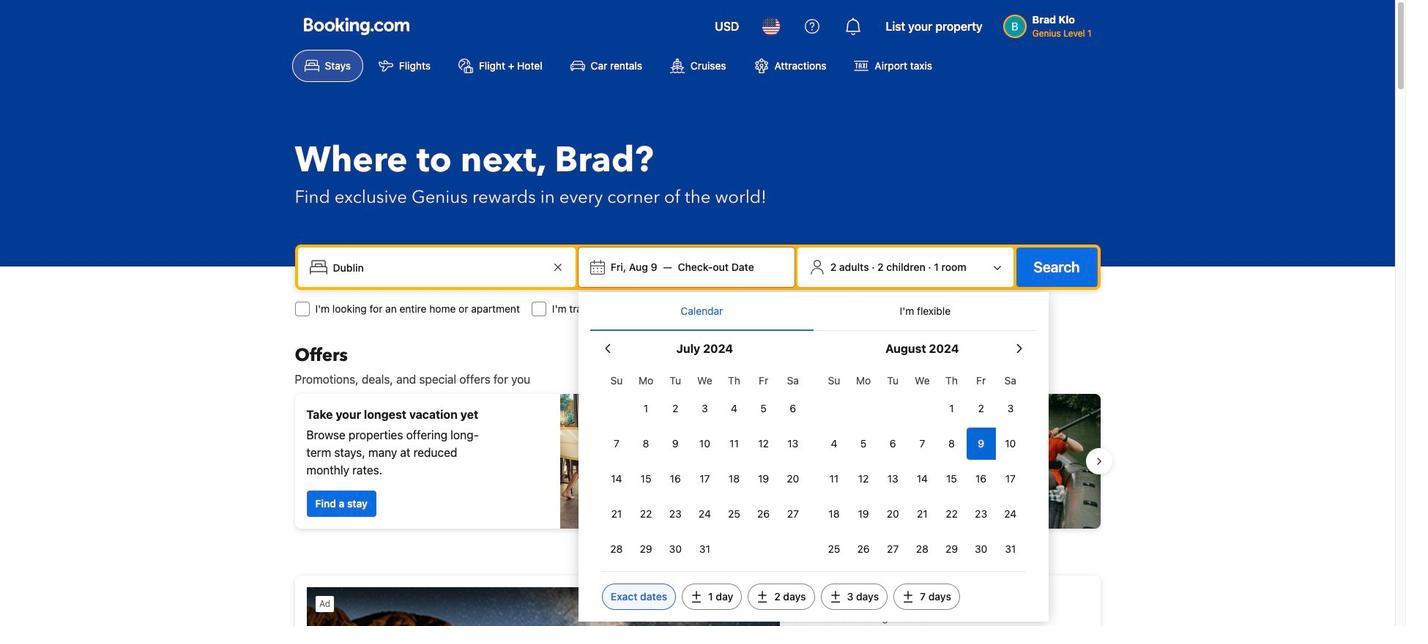 Task type: vqa. For each thing, say whether or not it's contained in the screenshot.
scan at the left of the page
no



Task type: describe. For each thing, give the bounding box(es) containing it.
12 July 2024 checkbox
[[749, 428, 779, 460]]

3 August 2024 checkbox
[[996, 393, 1026, 425]]

your account menu brad klo genius level 1 element
[[1003, 7, 1098, 40]]

14 July 2024 checkbox
[[602, 463, 632, 495]]

3 July 2024 checkbox
[[690, 393, 720, 425]]

31 July 2024 checkbox
[[690, 533, 720, 566]]

9 August 2024 checkbox
[[967, 428, 996, 460]]

4 August 2024 checkbox
[[820, 428, 849, 460]]

28 July 2024 checkbox
[[602, 533, 632, 566]]

21 July 2024 checkbox
[[602, 498, 632, 530]]

23 July 2024 checkbox
[[661, 498, 690, 530]]

6 August 2024 checkbox
[[879, 428, 908, 460]]

21 August 2024 checkbox
[[908, 498, 937, 530]]

6 July 2024 checkbox
[[779, 393, 808, 425]]

26 July 2024 checkbox
[[749, 498, 779, 530]]

2 grid from the left
[[820, 366, 1026, 566]]

take your longest vacation yet image
[[560, 394, 692, 529]]

8 July 2024 checkbox
[[632, 428, 661, 460]]

22 August 2024 checkbox
[[937, 498, 967, 530]]

10 August 2024 checkbox
[[996, 428, 1026, 460]]

10 July 2024 checkbox
[[690, 428, 720, 460]]

7 July 2024 checkbox
[[602, 428, 632, 460]]

17 August 2024 checkbox
[[996, 463, 1026, 495]]

29 July 2024 checkbox
[[632, 533, 661, 566]]

22 July 2024 checkbox
[[632, 498, 661, 530]]

Where are you going? field
[[327, 254, 549, 281]]

30 July 2024 checkbox
[[661, 533, 690, 566]]

5 July 2024 checkbox
[[749, 393, 779, 425]]

15 August 2024 checkbox
[[937, 463, 967, 495]]

13 August 2024 checkbox
[[879, 463, 908, 495]]

1 August 2024 checkbox
[[937, 393, 967, 425]]

27 August 2024 checkbox
[[879, 533, 908, 566]]

1 July 2024 checkbox
[[632, 393, 661, 425]]

25 July 2024 checkbox
[[720, 498, 749, 530]]

23 August 2024 checkbox
[[967, 498, 996, 530]]



Task type: locate. For each thing, give the bounding box(es) containing it.
13 July 2024 checkbox
[[779, 428, 808, 460]]

booking.com image
[[304, 18, 409, 35]]

11 July 2024 checkbox
[[720, 428, 749, 460]]

16 August 2024 checkbox
[[967, 463, 996, 495]]

0 horizontal spatial grid
[[602, 366, 808, 566]]

tab list
[[590, 292, 1037, 332]]

grid
[[602, 366, 808, 566], [820, 366, 1026, 566]]

17 July 2024 checkbox
[[690, 463, 720, 495]]

cell
[[967, 425, 996, 460]]

5 August 2024 checkbox
[[849, 428, 879, 460]]

24 August 2024 checkbox
[[996, 498, 1026, 530]]

20 July 2024 checkbox
[[779, 463, 808, 495]]

16 July 2024 checkbox
[[661, 463, 690, 495]]

19 July 2024 checkbox
[[749, 463, 779, 495]]

7 August 2024 checkbox
[[908, 428, 937, 460]]

12 August 2024 checkbox
[[849, 463, 879, 495]]

31 August 2024 checkbox
[[996, 533, 1026, 566]]

28 August 2024 checkbox
[[908, 533, 937, 566]]

24 July 2024 checkbox
[[690, 498, 720, 530]]

15 July 2024 checkbox
[[632, 463, 661, 495]]

1 horizontal spatial grid
[[820, 366, 1026, 566]]

a young girl and woman kayak on a river image
[[704, 394, 1101, 529]]

27 July 2024 checkbox
[[779, 498, 808, 530]]

8 August 2024 checkbox
[[937, 428, 967, 460]]

19 August 2024 checkbox
[[849, 498, 879, 530]]

26 August 2024 checkbox
[[849, 533, 879, 566]]

main content
[[283, 344, 1112, 626]]

1 grid from the left
[[602, 366, 808, 566]]

4 July 2024 checkbox
[[720, 393, 749, 425]]

2 August 2024 checkbox
[[967, 393, 996, 425]]

30 August 2024 checkbox
[[967, 533, 996, 566]]

18 July 2024 checkbox
[[720, 463, 749, 495]]

14 August 2024 checkbox
[[908, 463, 937, 495]]

18 August 2024 checkbox
[[820, 498, 849, 530]]

20 August 2024 checkbox
[[879, 498, 908, 530]]

progress bar
[[689, 541, 707, 547]]

11 August 2024 checkbox
[[820, 463, 849, 495]]

2 July 2024 checkbox
[[661, 393, 690, 425]]

25 August 2024 checkbox
[[820, 533, 849, 566]]

29 August 2024 checkbox
[[937, 533, 967, 566]]

region
[[283, 388, 1112, 535]]

9 July 2024 checkbox
[[661, 428, 690, 460]]

cell inside grid
[[967, 425, 996, 460]]



